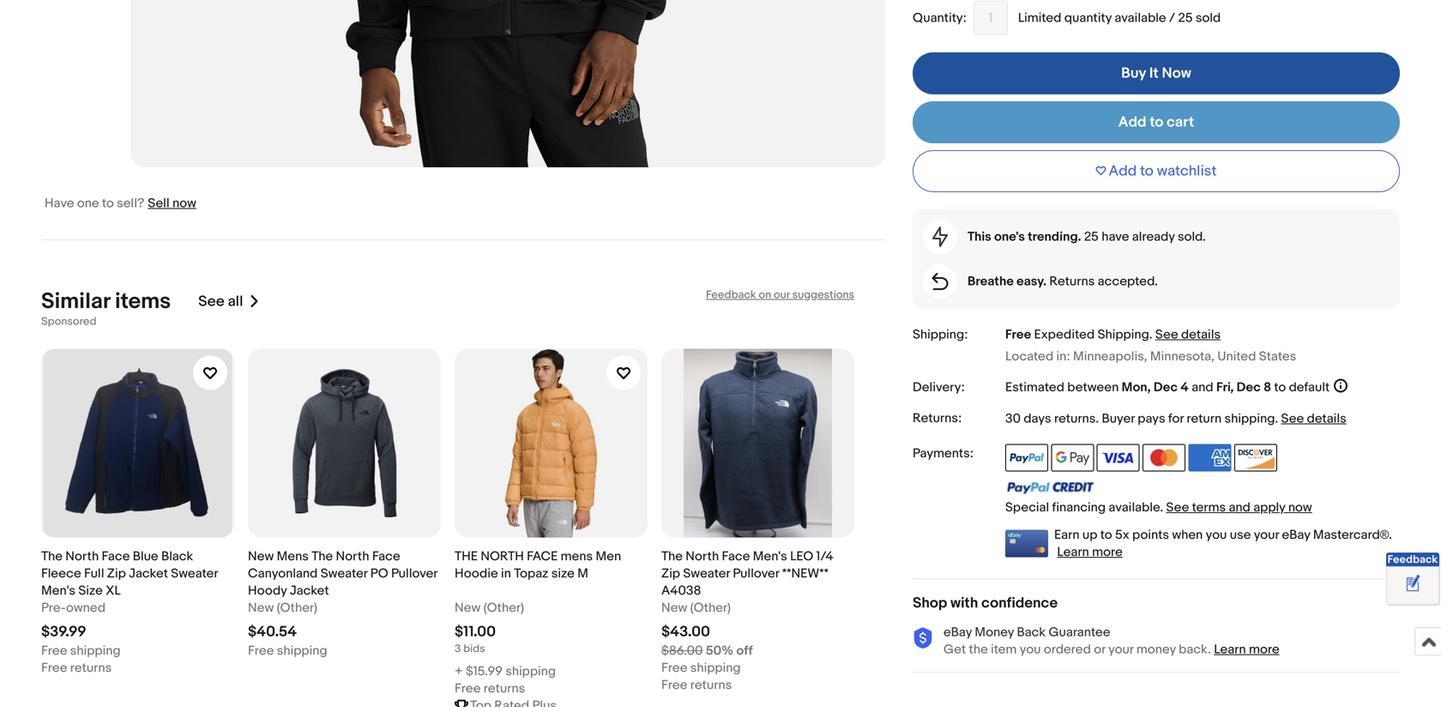 Task type: vqa. For each thing, say whether or not it's contained in the screenshot.
5th now: from the right
no



Task type: locate. For each thing, give the bounding box(es) containing it.
1 horizontal spatial you
[[1206, 528, 1228, 543]]

now right apply
[[1289, 500, 1313, 516]]

0 horizontal spatial learn more link
[[1058, 545, 1123, 560]]

1/4
[[817, 549, 834, 564]]

2 vertical spatial with details__icon image
[[913, 628, 934, 649]]

and for terms
[[1229, 500, 1251, 516]]

see up minnesota,
[[1156, 327, 1179, 343]]

sweater
[[171, 566, 218, 582], [321, 566, 368, 582], [684, 566, 730, 582]]

1 horizontal spatial face
[[372, 549, 401, 564]]

face up po
[[372, 549, 401, 564]]

full
[[84, 566, 104, 582]]

returns down free shipping text field
[[70, 661, 112, 676]]

learn down earn
[[1058, 545, 1090, 560]]

5x
[[1116, 528, 1130, 543]]

to left the 5x
[[1101, 528, 1113, 543]]

1 new (other) text field from the left
[[248, 600, 318, 617]]

back.
[[1179, 642, 1212, 657]]

shipping down 50%
[[691, 661, 741, 676]]

0 horizontal spatial (other)
[[277, 600, 318, 616]]

pays
[[1138, 411, 1166, 427]]

0 horizontal spatial zip
[[107, 566, 126, 582]]

with details__icon image left breathe
[[933, 273, 949, 290]]

see inside free expedited shipping . see details located in: minneapolis, minnesota, united states
[[1156, 327, 1179, 343]]

New (Other) text field
[[662, 600, 731, 617]]

(other) down a4038
[[691, 600, 731, 616]]

with details__icon image
[[933, 227, 948, 247], [933, 273, 949, 290], [913, 628, 934, 649]]

feedback on our suggestions link
[[706, 288, 855, 302]]

25 left have
[[1085, 229, 1099, 245]]

. up discover image
[[1276, 411, 1279, 427]]

1 horizontal spatial zip
[[662, 566, 681, 582]]

1 horizontal spatial .
[[1150, 327, 1153, 343]]

0 horizontal spatial men's
[[41, 583, 76, 599]]

free shipping text field down 50%
[[662, 660, 741, 677]]

0 horizontal spatial new (other) text field
[[248, 600, 318, 617]]

dec left the 8 at bottom right
[[1237, 380, 1261, 395]]

learn more link down up at the right bottom of the page
[[1058, 545, 1123, 560]]

face inside the north face men's leo 1/4 zip sweater pullover **new** a4038 new (other) $43.00 $86.00 50% off free shipping free returns
[[722, 549, 750, 564]]

1 vertical spatial with details__icon image
[[933, 273, 949, 290]]

1 horizontal spatial free returns text field
[[455, 680, 525, 697]]

1 vertical spatial more
[[1250, 642, 1280, 657]]

shipping inside new mens the north face canyonland sweater po pullover hoody jacket new (other) $40.54 free shipping
[[277, 643, 328, 659]]

1 horizontal spatial jacket
[[290, 583, 329, 599]]

more
[[1093, 545, 1123, 560], [1250, 642, 1280, 657]]

0 vertical spatial your
[[1255, 528, 1280, 543]]

ebay money back guarantee
[[944, 625, 1111, 640]]

get the item you ordered or your money back.
[[944, 642, 1212, 657]]

pullover for $40.54
[[391, 566, 438, 582]]

2 horizontal spatial the
[[662, 549, 683, 564]]

0 horizontal spatial the
[[41, 549, 63, 564]]

new down a4038
[[662, 600, 688, 616]]

to inside 'earn up to 5x points when you use your ebay mastercard®. learn more'
[[1101, 528, 1113, 543]]

add down add to cart
[[1109, 162, 1137, 180]]

more inside 'earn up to 5x points when you use your ebay mastercard®. learn more'
[[1093, 545, 1123, 560]]

1 vertical spatial men's
[[41, 583, 76, 599]]

face up the full
[[102, 549, 130, 564]]

sweater inside the north face blue black fleece full zip jacket sweater men's size xl pre-owned $39.99 free shipping free returns
[[171, 566, 218, 582]]

and right 4
[[1192, 380, 1214, 395]]

3 bids text field
[[455, 643, 485, 656]]

(other) inside the north face men's leo 1/4 zip sweater pullover **new** a4038 new (other) $43.00 $86.00 50% off free shipping free returns
[[691, 600, 731, 616]]

jacket inside the north face blue black fleece full zip jacket sweater men's size xl pre-owned $39.99 free shipping free returns
[[129, 566, 168, 582]]

0 horizontal spatial and
[[1192, 380, 1214, 395]]

to
[[1150, 113, 1164, 131], [1141, 162, 1154, 180], [102, 196, 114, 211], [1275, 380, 1287, 395], [1101, 528, 1113, 543]]

the inside the north face blue black fleece full zip jacket sweater men's size xl pre-owned $39.99 free shipping free returns
[[41, 549, 63, 564]]

see details link up minnesota,
[[1156, 327, 1221, 343]]

0 horizontal spatial face
[[102, 549, 130, 564]]

Quantity: text field
[[974, 1, 1008, 35]]

0 vertical spatial more
[[1093, 545, 1123, 560]]

1 horizontal spatial new (other) text field
[[455, 600, 524, 617]]

Free shipping text field
[[248, 643, 328, 660], [662, 660, 741, 677]]

new down hoody
[[248, 600, 274, 616]]

0 horizontal spatial feedback
[[706, 288, 757, 302]]

the
[[969, 642, 989, 657]]

(other) inside new (other) $11.00 3 bids + $15.99 shipping free returns
[[484, 600, 524, 616]]

0 horizontal spatial .
[[1096, 411, 1100, 427]]

1 horizontal spatial north
[[336, 549, 369, 564]]

zip up xl
[[107, 566, 126, 582]]

$43.00 text field
[[662, 623, 711, 641]]

2 horizontal spatial sweater
[[684, 566, 730, 582]]

New (Other) text field
[[248, 600, 318, 617], [455, 600, 524, 617]]

(other) down hoody
[[277, 600, 318, 616]]

default
[[1290, 380, 1330, 395]]

1 horizontal spatial learn more link
[[1215, 642, 1280, 657]]

have
[[45, 196, 74, 211]]

zip inside the north face blue black fleece full zip jacket sweater men's size xl pre-owned $39.99 free shipping free returns
[[107, 566, 126, 582]]

dec left 4
[[1154, 380, 1178, 395]]

see up the when
[[1167, 500, 1190, 516]]

apply
[[1254, 500, 1286, 516]]

0 horizontal spatial now
[[172, 196, 196, 211]]

learn more link right back.
[[1215, 642, 1280, 657]]

1 vertical spatial and
[[1229, 500, 1251, 516]]

returns down previous price $86.00 50% off text box
[[691, 678, 732, 693]]

free shipping text field down $40.54 text field
[[248, 643, 328, 660]]

details up minnesota,
[[1182, 327, 1221, 343]]

returns
[[1050, 274, 1095, 289]]

0 horizontal spatial sweater
[[171, 566, 218, 582]]

1 vertical spatial now
[[1289, 500, 1313, 516]]

zip up a4038
[[662, 566, 681, 582]]

black
[[161, 549, 193, 564]]

shipping down $40.54 text field
[[277, 643, 328, 659]]

jacket down blue
[[129, 566, 168, 582]]

1 horizontal spatial dec
[[1237, 380, 1261, 395]]

shipping:
[[913, 327, 969, 343]]

0 horizontal spatial details
[[1182, 327, 1221, 343]]

1 vertical spatial jacket
[[290, 583, 329, 599]]

30 days returns . buyer pays for return shipping . see details
[[1006, 411, 1347, 427]]

1 sweater from the left
[[171, 566, 218, 582]]

pullover inside the north face men's leo 1/4 zip sweater pullover **new** a4038 new (other) $43.00 $86.00 50% off free shipping free returns
[[733, 566, 780, 582]]

2 zip from the left
[[662, 566, 681, 582]]

limited quantity available / 25 sold
[[1019, 10, 1222, 26]]

face up new (other) text field
[[722, 549, 750, 564]]

0 horizontal spatial pullover
[[391, 566, 438, 582]]

hoodie
[[455, 566, 498, 582]]

0 horizontal spatial 25
[[1085, 229, 1099, 245]]

1 (other) from the left
[[277, 600, 318, 616]]

1 vertical spatial details
[[1308, 411, 1347, 427]]

sold.
[[1178, 229, 1207, 245]]

shipping down $39.99 text field
[[70, 643, 121, 659]]

0 vertical spatial and
[[1192, 380, 1214, 395]]

returns inside the north face blue black fleece full zip jacket sweater men's size xl pre-owned $39.99 free shipping free returns
[[70, 661, 112, 676]]

sweater up a4038
[[684, 566, 730, 582]]

your
[[1255, 528, 1280, 543], [1109, 642, 1134, 657]]

expedited
[[1035, 327, 1095, 343]]

1 north from the left
[[65, 549, 99, 564]]

fleece
[[41, 566, 81, 582]]

your right or
[[1109, 642, 1134, 657]]

your right use
[[1255, 528, 1280, 543]]

ebay down apply
[[1283, 528, 1311, 543]]

1 horizontal spatial 25
[[1179, 10, 1194, 26]]

visa image
[[1098, 444, 1140, 472]]

0 vertical spatial 25
[[1179, 10, 1194, 26]]

details inside free expedited shipping . see details located in: minneapolis, minnesota, united states
[[1182, 327, 1221, 343]]

1 horizontal spatial pullover
[[733, 566, 780, 582]]

learn right back.
[[1215, 642, 1247, 657]]

men's down fleece
[[41, 583, 76, 599]]

breathe easy. returns accepted.
[[968, 274, 1159, 289]]

add for add to cart
[[1119, 113, 1147, 131]]

2 new (other) text field from the left
[[455, 600, 524, 617]]

new (other) text field up '$11.00' text box
[[455, 600, 524, 617]]

similar items
[[41, 288, 171, 315]]

1 face from the left
[[102, 549, 130, 564]]

our
[[774, 288, 790, 302]]

shipping inside the north face blue black fleece full zip jacket sweater men's size xl pre-owned $39.99 free shipping free returns
[[70, 643, 121, 659]]

returns down + $15.99 shipping text box
[[484, 681, 525, 697]]

2 horizontal spatial (other)
[[691, 600, 731, 616]]

between
[[1068, 380, 1119, 395]]

3 north from the left
[[686, 549, 719, 564]]

3 (other) from the left
[[691, 600, 731, 616]]

men's inside the north face blue black fleece full zip jacket sweater men's size xl pre-owned $39.99 free shipping free returns
[[41, 583, 76, 599]]

0 vertical spatial men's
[[753, 549, 788, 564]]

See all text field
[[198, 293, 243, 311]]

2 horizontal spatial north
[[686, 549, 719, 564]]

in
[[501, 566, 511, 582]]

one
[[77, 196, 99, 211]]

1 horizontal spatial men's
[[753, 549, 788, 564]]

the for $43.00
[[662, 549, 683, 564]]

free
[[1006, 327, 1032, 343], [41, 643, 67, 659], [248, 643, 274, 659], [41, 661, 67, 676], [662, 661, 688, 676], [662, 678, 688, 693], [455, 681, 481, 697]]

a4038
[[662, 583, 702, 599]]

north right mens
[[336, 549, 369, 564]]

sweater down 'black'
[[171, 566, 218, 582]]

free returns text field down $39.99 text field
[[41, 660, 112, 677]]

have one to sell? sell now
[[45, 196, 196, 211]]

men's inside the north face men's leo 1/4 zip sweater pullover **new** a4038 new (other) $43.00 $86.00 50% off free shipping free returns
[[753, 549, 788, 564]]

shop with confidence
[[913, 594, 1058, 612]]

(other)
[[277, 600, 318, 616], [484, 600, 524, 616], [691, 600, 731, 616]]

new (other) text field for $40.54
[[248, 600, 318, 617]]

2 north from the left
[[336, 549, 369, 564]]

north inside the north face men's leo 1/4 zip sweater pullover **new** a4038 new (other) $43.00 $86.00 50% off free shipping free returns
[[686, 549, 719, 564]]

add
[[1119, 113, 1147, 131], [1109, 162, 1137, 180]]

1 horizontal spatial sweater
[[321, 566, 368, 582]]

north up the full
[[65, 549, 99, 564]]

now
[[172, 196, 196, 211], [1289, 500, 1313, 516]]

more right back.
[[1250, 642, 1280, 657]]

2 sweater from the left
[[321, 566, 368, 582]]

0 vertical spatial jacket
[[129, 566, 168, 582]]

pullover inside new mens the north face canyonland sweater po pullover hoody jacket new (other) $40.54 free shipping
[[391, 566, 438, 582]]

feedback
[[706, 288, 757, 302], [1388, 553, 1439, 566]]

free returns text field down $15.99
[[455, 680, 525, 697]]

. for shipping
[[1150, 327, 1153, 343]]

see details link down default
[[1282, 411, 1347, 427]]

new up '$11.00' text box
[[455, 600, 481, 616]]

minnesota,
[[1151, 349, 1215, 364]]

0 horizontal spatial jacket
[[129, 566, 168, 582]]

0 horizontal spatial north
[[65, 549, 99, 564]]

north up a4038
[[686, 549, 719, 564]]

to right the 8 at bottom right
[[1275, 380, 1287, 395]]

Free returns text field
[[41, 660, 112, 677], [455, 680, 525, 697]]

mens
[[277, 549, 309, 564]]

1 horizontal spatial learn
[[1215, 642, 1247, 657]]

new (other) $11.00 3 bids + $15.99 shipping free returns
[[455, 600, 556, 697]]

1 pullover from the left
[[391, 566, 438, 582]]

. inside free expedited shipping . see details located in: minneapolis, minnesota, united states
[[1150, 327, 1153, 343]]

ebay up get
[[944, 625, 972, 640]]

learn inside 'earn up to 5x points when you use your ebay mastercard®. learn more'
[[1058, 545, 1090, 560]]

zip inside the north face men's leo 1/4 zip sweater pullover **new** a4038 new (other) $43.00 $86.00 50% off free shipping free returns
[[662, 566, 681, 582]]

2 the from the left
[[312, 549, 333, 564]]

accepted.
[[1098, 274, 1159, 289]]

north inside the north face blue black fleece full zip jacket sweater men's size xl pre-owned $39.99 free shipping free returns
[[65, 549, 99, 564]]

the up fleece
[[41, 549, 63, 564]]

$43.00
[[662, 623, 711, 641]]

the up a4038
[[662, 549, 683, 564]]

0 vertical spatial learn
[[1058, 545, 1090, 560]]

details down default
[[1308, 411, 1347, 427]]

3 sweater from the left
[[684, 566, 730, 582]]

pullover right po
[[391, 566, 438, 582]]

2 horizontal spatial .
[[1276, 411, 1279, 427]]

the inside the north face men's leo 1/4 zip sweater pullover **new** a4038 new (other) $43.00 $86.00 50% off free shipping free returns
[[662, 549, 683, 564]]

$11.00
[[455, 623, 496, 641]]

the inside new mens the north face canyonland sweater po pullover hoody jacket new (other) $40.54 free shipping
[[312, 549, 333, 564]]

Free returns text field
[[662, 677, 732, 694]]

sweater left po
[[321, 566, 368, 582]]

returns
[[1055, 411, 1096, 427], [70, 661, 112, 676], [691, 678, 732, 693], [484, 681, 525, 697]]

(other) down in
[[484, 600, 524, 616]]

men's left leo at the right of the page
[[753, 549, 788, 564]]

add inside "button"
[[1109, 162, 1137, 180]]

with details__icon image for this
[[933, 227, 948, 247]]

and up use
[[1229, 500, 1251, 516]]

0 vertical spatial with details__icon image
[[933, 227, 948, 247]]

free inside new mens the north face canyonland sweater po pullover hoody jacket new (other) $40.54 free shipping
[[248, 643, 274, 659]]

0 vertical spatial see details link
[[1156, 327, 1221, 343]]

quantity:
[[913, 10, 967, 26]]

the for pre-
[[41, 549, 63, 564]]

25 right /
[[1179, 10, 1194, 26]]

all
[[228, 293, 243, 311]]

north inside new mens the north face canyonland sweater po pullover hoody jacket new (other) $40.54 free shipping
[[336, 549, 369, 564]]

special financing available. see terms and apply now
[[1006, 500, 1313, 516]]

2 horizontal spatial face
[[722, 549, 750, 564]]

(other) inside new mens the north face canyonland sweater po pullover hoody jacket new (other) $40.54 free shipping
[[277, 600, 318, 616]]

discover image
[[1235, 444, 1278, 472]]

0 vertical spatial you
[[1206, 528, 1228, 543]]

None text field
[[470, 697, 557, 707]]

1 horizontal spatial now
[[1289, 500, 1313, 516]]

1 vertical spatial add
[[1109, 162, 1137, 180]]

0 horizontal spatial see details link
[[1156, 327, 1221, 343]]

now
[[1163, 64, 1192, 83]]

0 horizontal spatial ebay
[[944, 625, 972, 640]]

google pay image
[[1052, 444, 1095, 472]]

one's
[[995, 229, 1026, 245]]

1 vertical spatial see details link
[[1282, 411, 1347, 427]]

minneapolis,
[[1074, 349, 1148, 364]]

new inside the north face men's leo 1/4 zip sweater pullover **new** a4038 new (other) $43.00 $86.00 50% off free shipping free returns
[[662, 600, 688, 616]]

0 vertical spatial feedback
[[706, 288, 757, 302]]

pullover left **new**
[[733, 566, 780, 582]]

.
[[1150, 327, 1153, 343], [1096, 411, 1100, 427], [1276, 411, 1279, 427]]

1 horizontal spatial and
[[1229, 500, 1251, 516]]

0 horizontal spatial learn
[[1058, 545, 1090, 560]]

delivery:
[[913, 380, 965, 395]]

new (other) text field for $11.00
[[455, 600, 524, 617]]

Pre-owned text field
[[41, 600, 106, 617]]

1 dec from the left
[[1154, 380, 1178, 395]]

see terms and apply now link
[[1167, 500, 1313, 516]]

1 horizontal spatial details
[[1308, 411, 1347, 427]]

with
[[951, 594, 979, 612]]

returns down between
[[1055, 411, 1096, 427]]

shipping
[[1098, 327, 1150, 343]]

with details__icon image left get
[[913, 628, 934, 649]]

add left cart
[[1119, 113, 1147, 131]]

1 vertical spatial feedback
[[1388, 553, 1439, 566]]

back
[[1017, 625, 1046, 640]]

the right mens
[[312, 549, 333, 564]]

3 face from the left
[[722, 549, 750, 564]]

you down back
[[1020, 642, 1042, 657]]

1 zip from the left
[[107, 566, 126, 582]]

0 vertical spatial ebay
[[1283, 528, 1311, 543]]

xl
[[106, 583, 121, 599]]

new up canyonland
[[248, 549, 274, 564]]

your inside 'earn up to 5x points when you use your ebay mastercard®. learn more'
[[1255, 528, 1280, 543]]

available.
[[1109, 500, 1164, 516]]

men
[[596, 549, 622, 564]]

new (other) text field down hoody
[[248, 600, 318, 617]]

1 horizontal spatial your
[[1255, 528, 1280, 543]]

0 horizontal spatial more
[[1093, 545, 1123, 560]]

1 horizontal spatial feedback
[[1388, 553, 1439, 566]]

trending.
[[1028, 229, 1082, 245]]

1 vertical spatial learn more link
[[1215, 642, 1280, 657]]

. left buyer
[[1096, 411, 1100, 427]]

jacket down canyonland
[[290, 583, 329, 599]]

free returns text field for $11.00
[[455, 680, 525, 697]]

0 horizontal spatial dec
[[1154, 380, 1178, 395]]

sweater inside the north face men's leo 1/4 zip sweater pullover **new** a4038 new (other) $43.00 $86.00 50% off free shipping free returns
[[684, 566, 730, 582]]

1 horizontal spatial (other)
[[484, 600, 524, 616]]

to left watchlist
[[1141, 162, 1154, 180]]

pullover for $43.00
[[733, 566, 780, 582]]

use
[[1231, 528, 1252, 543]]

previous price $86.00 50% off text field
[[662, 643, 753, 660]]

leo
[[791, 549, 814, 564]]

feedback left on
[[706, 288, 757, 302]]

1 the from the left
[[41, 549, 63, 564]]

to right 'one'
[[102, 196, 114, 211]]

1 horizontal spatial ebay
[[1283, 528, 1311, 543]]

**new**
[[783, 566, 829, 582]]

feedback down mastercard®.
[[1388, 553, 1439, 566]]

2 (other) from the left
[[484, 600, 524, 616]]

2 pullover from the left
[[733, 566, 780, 582]]

0 vertical spatial details
[[1182, 327, 1221, 343]]

. up minnesota,
[[1150, 327, 1153, 343]]

more down the 5x
[[1093, 545, 1123, 560]]

2 face from the left
[[372, 549, 401, 564]]

face inside the north face blue black fleece full zip jacket sweater men's size xl pre-owned $39.99 free shipping free returns
[[102, 549, 130, 564]]

1 vertical spatial you
[[1020, 642, 1042, 657]]

0 horizontal spatial free returns text field
[[41, 660, 112, 677]]

0 horizontal spatial your
[[1109, 642, 1134, 657]]

shipping right $15.99
[[506, 664, 556, 679]]

0 vertical spatial add
[[1119, 113, 1147, 131]]

in:
[[1057, 349, 1071, 364]]

now right sell
[[172, 196, 196, 211]]

0 vertical spatial free returns text field
[[41, 660, 112, 677]]

3 the from the left
[[662, 549, 683, 564]]

on
[[759, 288, 772, 302]]

with details__icon image left this at the top of page
[[933, 227, 948, 247]]

1 vertical spatial free returns text field
[[455, 680, 525, 697]]

you inside 'earn up to 5x points when you use your ebay mastercard®. learn more'
[[1206, 528, 1228, 543]]

size
[[78, 583, 103, 599]]

1 horizontal spatial the
[[312, 549, 333, 564]]

you left use
[[1206, 528, 1228, 543]]

american express image
[[1189, 444, 1232, 472]]

learn more link
[[1058, 545, 1123, 560], [1215, 642, 1280, 657]]

shipping inside new (other) $11.00 3 bids + $15.99 shipping free returns
[[506, 664, 556, 679]]



Task type: describe. For each thing, give the bounding box(es) containing it.
topaz
[[514, 566, 549, 582]]

returns:
[[913, 411, 962, 426]]

the north face mens men hoodie in topaz size m
[[455, 549, 622, 582]]

off
[[737, 643, 753, 659]]

+ $15.99 shipping text field
[[455, 663, 556, 680]]

bids
[[464, 643, 485, 656]]

north for $43.00
[[686, 549, 719, 564]]

sponsored
[[41, 315, 97, 328]]

north
[[481, 549, 524, 564]]

jacket inside new mens the north face canyonland sweater po pullover hoody jacket new (other) $40.54 free shipping
[[290, 583, 329, 599]]

sold
[[1196, 10, 1222, 26]]

canyonland
[[248, 566, 318, 582]]

to inside "button"
[[1141, 162, 1154, 180]]

(other) for $40.54
[[277, 600, 318, 616]]

1 horizontal spatial see details link
[[1282, 411, 1347, 427]]

add for add to watchlist
[[1109, 162, 1137, 180]]

$40.54
[[248, 623, 297, 641]]

$11.00 text field
[[455, 623, 496, 641]]

new mens the north face canyonland sweater po pullover hoody jacket new (other) $40.54 free shipping
[[248, 549, 438, 659]]

master card image
[[1143, 444, 1186, 472]]

face inside new mens the north face canyonland sweater po pullover hoody jacket new (other) $40.54 free shipping
[[372, 549, 401, 564]]

available
[[1115, 10, 1167, 26]]

50%
[[706, 643, 734, 659]]

located
[[1006, 349, 1054, 364]]

shipping inside the north face men's leo 1/4 zip sweater pullover **new** a4038 new (other) $43.00 $86.00 50% off free shipping free returns
[[691, 661, 741, 676]]

feedback for feedback on our suggestions
[[706, 288, 757, 302]]

paypal credit image
[[1006, 481, 1095, 495]]

1 vertical spatial ebay
[[944, 625, 972, 640]]

terms
[[1193, 500, 1227, 516]]

earn
[[1055, 528, 1080, 543]]

free inside free expedited shipping . see details located in: minneapolis, minnesota, united states
[[1006, 327, 1032, 343]]

money
[[1137, 642, 1177, 657]]

suggestions
[[793, 288, 855, 302]]

it
[[1150, 64, 1159, 83]]

face
[[527, 549, 558, 564]]

quantity
[[1065, 10, 1112, 26]]

1 vertical spatial learn
[[1215, 642, 1247, 657]]

30
[[1006, 411, 1021, 427]]

see all
[[198, 293, 243, 311]]

Free shipping text field
[[41, 643, 121, 660]]

when
[[1173, 528, 1204, 543]]

$15.99
[[466, 664, 503, 679]]

north for pre-
[[65, 549, 99, 564]]

0 vertical spatial learn more link
[[1058, 545, 1123, 560]]

blue
[[133, 549, 158, 564]]

special
[[1006, 500, 1050, 516]]

feedback for feedback
[[1388, 553, 1439, 566]]

hoody
[[248, 583, 287, 599]]

2 dec from the left
[[1237, 380, 1261, 395]]

buy
[[1122, 64, 1147, 83]]

shipping down the 8 at bottom right
[[1225, 411, 1276, 427]]

limited
[[1019, 10, 1062, 26]]

0 vertical spatial now
[[172, 196, 196, 211]]

payments:
[[913, 446, 974, 461]]

points
[[1133, 528, 1170, 543]]

sell?
[[117, 196, 144, 211]]

returns inside the north face men's leo 1/4 zip sweater pullover **new** a4038 new (other) $43.00 $86.00 50% off free shipping free returns
[[691, 678, 732, 693]]

0 horizontal spatial you
[[1020, 642, 1042, 657]]

money
[[975, 625, 1015, 640]]

see left all
[[198, 293, 225, 311]]

paypal image
[[1006, 444, 1049, 472]]

free expedited shipping . see details located in: minneapolis, minnesota, united states
[[1006, 327, 1297, 364]]

shop
[[913, 594, 948, 612]]

add to cart
[[1119, 113, 1195, 131]]

1 horizontal spatial more
[[1250, 642, 1280, 657]]

confidence
[[982, 594, 1058, 612]]

returns inside new (other) $11.00 3 bids + $15.99 shipping free returns
[[484, 681, 525, 697]]

to left cart
[[1150, 113, 1164, 131]]

0 horizontal spatial free shipping text field
[[248, 643, 328, 660]]

ebay inside 'earn up to 5x points when you use your ebay mastercard®. learn more'
[[1283, 528, 1311, 543]]

mens
[[561, 549, 593, 564]]

po
[[371, 566, 389, 582]]

1 horizontal spatial free shipping text field
[[662, 660, 741, 677]]

buy it now
[[1122, 64, 1192, 83]]

1 vertical spatial your
[[1109, 642, 1134, 657]]

breathe
[[968, 274, 1014, 289]]

m
[[578, 566, 589, 582]]

. for returns
[[1096, 411, 1100, 427]]

return
[[1187, 411, 1222, 427]]

mastercard®.
[[1314, 528, 1393, 543]]

$39.99 text field
[[41, 623, 86, 641]]

see down default
[[1282, 411, 1305, 427]]

states
[[1260, 349, 1297, 364]]

sell
[[148, 196, 170, 211]]

free returns text field for $39.99
[[41, 660, 112, 677]]

ebay mastercard image
[[1006, 530, 1049, 558]]

Sponsored text field
[[41, 315, 97, 328]]

free inside new (other) $11.00 3 bids + $15.99 shipping free returns
[[455, 681, 481, 697]]

1 vertical spatial 25
[[1085, 229, 1099, 245]]

guarantee
[[1049, 625, 1111, 640]]

mon,
[[1122, 380, 1151, 395]]

easy.
[[1017, 274, 1047, 289]]

this one's trending. 25 have already sold.
[[968, 229, 1207, 245]]

this
[[968, 229, 992, 245]]

the north face blue black fleece full zip jacket sweater men's size xl pre-owned $39.99 free shipping free returns
[[41, 549, 218, 676]]

estimated
[[1006, 380, 1065, 395]]

earn up to 5x points when you use your ebay mastercard®. learn more
[[1055, 528, 1393, 560]]

face for pre-
[[102, 549, 130, 564]]

$40.54 text field
[[248, 623, 297, 641]]

add to watchlist button
[[913, 150, 1401, 192]]

buyer
[[1102, 411, 1135, 427]]

see all link
[[198, 288, 260, 315]]

with details__icon image for breathe
[[933, 273, 949, 290]]

the north face men's leo 1/4 zip sweater pullover **new** a4038 new (other) $43.00 $86.00 50% off free shipping free returns
[[662, 549, 834, 693]]

up
[[1083, 528, 1098, 543]]

face for $43.00
[[722, 549, 750, 564]]

or
[[1095, 642, 1106, 657]]

add to watchlist
[[1109, 162, 1217, 180]]

already
[[1133, 229, 1176, 245]]

and for 4
[[1192, 380, 1214, 395]]

(other) for $43.00
[[691, 600, 731, 616]]

buy it now link
[[913, 52, 1401, 95]]

sweater inside new mens the north face canyonland sweater po pullover hoody jacket new (other) $40.54 free shipping
[[321, 566, 368, 582]]

new inside new (other) $11.00 3 bids + $15.99 shipping free returns
[[455, 600, 481, 616]]

similar
[[41, 288, 110, 315]]

the
[[455, 549, 478, 564]]

8
[[1264, 380, 1272, 395]]



